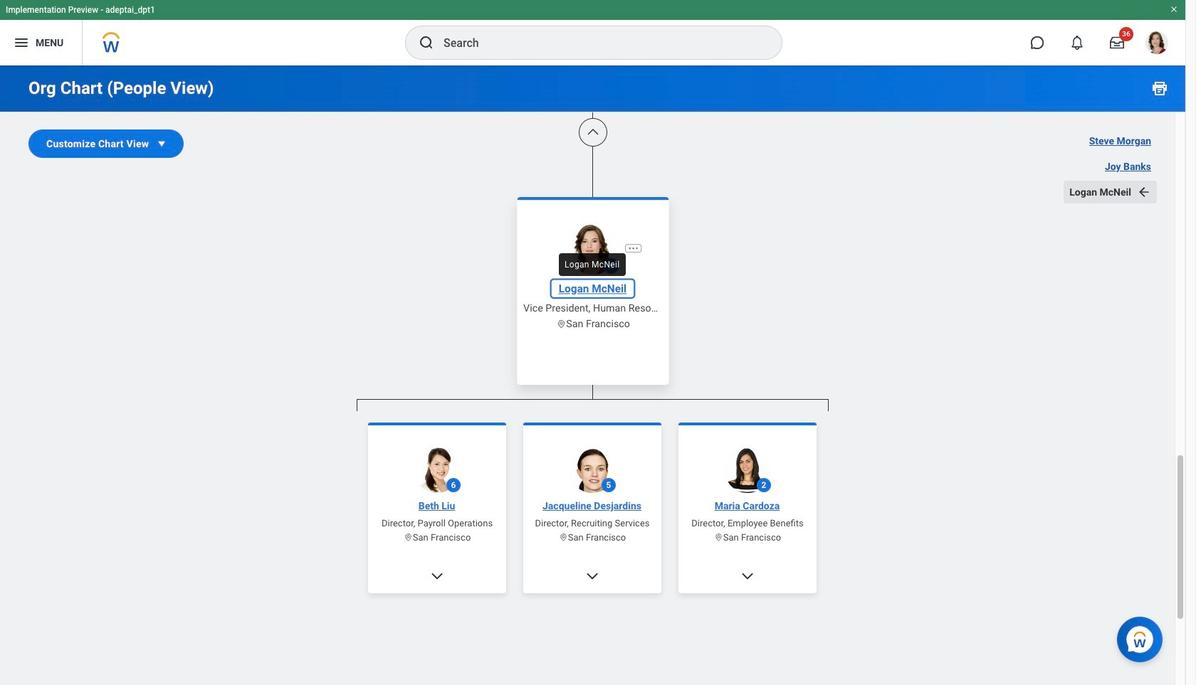 Task type: vqa. For each thing, say whether or not it's contained in the screenshot.
is in the top right of the page
no



Task type: describe. For each thing, give the bounding box(es) containing it.
search image
[[418, 34, 435, 51]]

close environment banner image
[[1170, 5, 1179, 14]]

notifications large image
[[1070, 36, 1085, 50]]

logan mcneil, logan mcneil, 3 direct reports element
[[357, 411, 829, 686]]

2 location image from the left
[[714, 533, 724, 543]]

justify image
[[13, 34, 30, 51]]

location image
[[559, 533, 568, 543]]



Task type: locate. For each thing, give the bounding box(es) containing it.
0 horizontal spatial chevron down image
[[430, 569, 445, 584]]

profile logan mcneil image
[[1146, 31, 1169, 57]]

chevron down image for second location image from the right
[[430, 569, 445, 584]]

location image
[[404, 533, 413, 543], [714, 533, 724, 543]]

caret down image
[[155, 137, 169, 151]]

3 chevron down image from the left
[[741, 569, 755, 584]]

2 horizontal spatial chevron down image
[[741, 569, 755, 584]]

1 location image from the left
[[404, 533, 413, 543]]

main content
[[0, 0, 1186, 686]]

banner
[[0, 0, 1186, 66]]

chevron down image
[[430, 569, 445, 584], [586, 569, 600, 584], [741, 569, 755, 584]]

1 horizontal spatial chevron down image
[[586, 569, 600, 584]]

0 horizontal spatial location image
[[404, 533, 413, 543]]

1 chevron down image from the left
[[430, 569, 445, 584]]

arrow left image
[[1137, 185, 1152, 199]]

tooltip
[[555, 249, 630, 281]]

Search Workday  search field
[[444, 27, 753, 58]]

chevron down image for first location image from right
[[741, 569, 755, 584]]

chevron up image
[[586, 125, 600, 140]]

print org chart image
[[1152, 80, 1169, 97]]

inbox large image
[[1110, 36, 1124, 50]]

1 horizontal spatial location image
[[714, 533, 724, 543]]

2 chevron down image from the left
[[586, 569, 600, 584]]

chevron down image for location icon
[[586, 569, 600, 584]]



